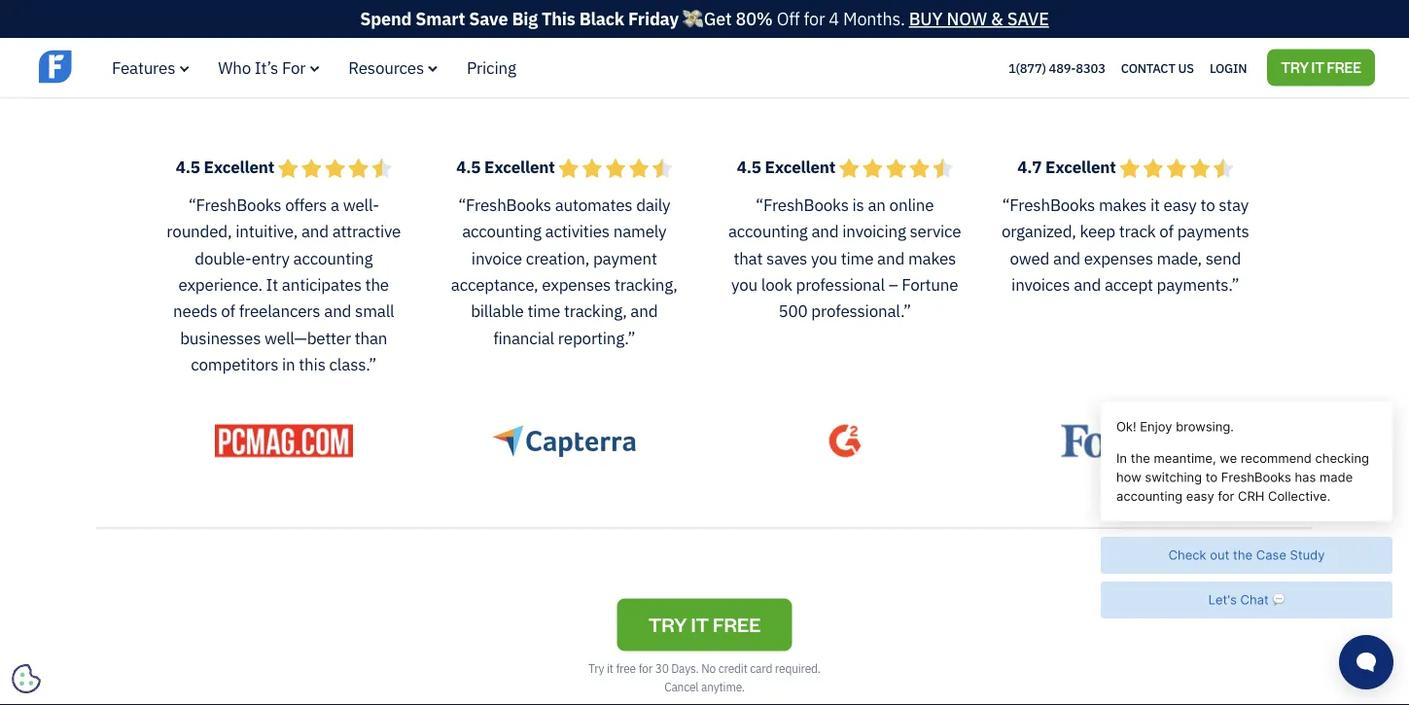 Task type: locate. For each thing, give the bounding box(es) containing it.
1 vertical spatial time
[[528, 300, 560, 322]]

0 vertical spatial try
[[1281, 58, 1309, 76]]

1 vertical spatial expenses
[[542, 274, 611, 295]]

1 4.5 excellent from the left
[[176, 155, 278, 177]]

2 horizontal spatial accounting
[[729, 220, 808, 242]]

and
[[301, 220, 329, 242], [812, 220, 839, 242], [877, 247, 905, 268], [1053, 247, 1081, 268], [1074, 274, 1101, 295], [324, 300, 351, 322], [631, 300, 658, 322]]

offers
[[285, 194, 327, 215]]

it
[[1312, 58, 1325, 76], [1151, 194, 1160, 215], [607, 660, 614, 676]]

it
[[266, 274, 278, 295]]

try inside try it free link
[[1281, 58, 1309, 76]]

1 vertical spatial for
[[639, 660, 653, 676]]

1 horizontal spatial it
[[1151, 194, 1160, 215]]

4 "freshbooks from the left
[[1002, 194, 1095, 215]]

1(877) 489-8303
[[1009, 60, 1106, 76]]

0 vertical spatial for
[[804, 7, 825, 30]]

dialog
[[0, 0, 1409, 705]]

"freshbooks inside ""freshbooks makes it easy to stay organized, keep track of payments owed and expenses made, send invoices and accept payments.""
[[1002, 194, 1095, 215]]

it inside try it free for 30 days. no credit card required. cancel anytime.
[[607, 660, 614, 676]]

1 horizontal spatial accounting
[[462, 220, 542, 242]]

2 horizontal spatial it
[[1312, 58, 1325, 76]]

accounting up saves
[[729, 220, 808, 242]]

fortune
[[902, 274, 959, 295]]

look
[[761, 274, 792, 295]]

contact us
[[1121, 60, 1194, 76]]

0 horizontal spatial for
[[639, 660, 653, 676]]

2 "freshbooks from the left
[[458, 194, 551, 215]]

star rating image up a on the left of the page
[[278, 158, 392, 178]]

4.5 excellent up rounded,
[[176, 155, 278, 177]]

1 star rating image from the left
[[278, 158, 392, 178]]

"freshbooks for and
[[188, 194, 281, 215]]

try left free
[[589, 660, 604, 676]]

us
[[1178, 60, 1194, 76]]

excellent
[[204, 155, 274, 177], [484, 155, 555, 177], [765, 155, 836, 177], [1046, 155, 1116, 177]]

credit
[[719, 660, 748, 676]]

star rating image for it
[[1120, 158, 1234, 178]]

invoice
[[472, 247, 522, 268]]

forbes logo 4.png image
[[1061, 424, 1190, 457]]

friday
[[628, 7, 679, 30]]

expenses
[[1084, 247, 1153, 268], [542, 274, 611, 295]]

this
[[299, 354, 326, 375]]

1 vertical spatial it
[[1151, 194, 1160, 215]]

2 vertical spatial it
[[607, 660, 614, 676]]

0 horizontal spatial 4.5
[[176, 155, 200, 177]]

features link
[[112, 57, 189, 78]]

that
[[734, 247, 763, 268]]

excellent right 4.7
[[1046, 155, 1116, 177]]

it for try it free for 30 days. no credit card required. cancel anytime.
[[607, 660, 614, 676]]

save
[[469, 7, 508, 30]]

of up the businesses
[[221, 300, 235, 322]]

3 4.5 excellent from the left
[[737, 155, 839, 177]]

payment
[[593, 247, 657, 268]]

time up professional
[[841, 247, 874, 268]]

4.5 excellent for accounting
[[737, 155, 839, 177]]

for
[[282, 57, 306, 78]]

it for try it free
[[1312, 58, 1325, 76]]

4 excellent from the left
[[1046, 155, 1116, 177]]

excellent for is
[[765, 155, 836, 177]]

days.
[[671, 660, 699, 676]]

tracking, down payment
[[615, 274, 678, 295]]

tracking, up reporting."
[[564, 300, 627, 322]]

creation,
[[526, 247, 590, 268]]

4.5 excellent for activities
[[456, 155, 559, 177]]

makes inside "freshbooks is an online accounting and invoicing service that saves you time and makes you look professional – fortune 500 professional."
[[908, 247, 956, 268]]

makes up fortune
[[908, 247, 956, 268]]

try inside try it free for 30 days. no credit card required. cancel anytime.
[[589, 660, 604, 676]]

it's
[[255, 57, 278, 78]]

"freshbooks up the organized,
[[1002, 194, 1095, 215]]

class."
[[329, 354, 377, 375]]

for left 4
[[804, 7, 825, 30]]

0 horizontal spatial accounting
[[293, 247, 373, 268]]

small
[[355, 300, 394, 322]]

&
[[991, 7, 1003, 30]]

2 4.5 from the left
[[456, 155, 481, 177]]

star rating image up the "automates"
[[559, 158, 672, 178]]

star rating image
[[278, 158, 392, 178], [559, 158, 672, 178], [839, 158, 953, 178], [1120, 158, 1234, 178]]

8303
[[1076, 60, 1106, 76]]

login
[[1210, 60, 1247, 76]]

2 excellent from the left
[[484, 155, 555, 177]]

get
[[704, 7, 732, 30]]

accounting up anticipates
[[293, 247, 373, 268]]

1 vertical spatial makes
[[908, 247, 956, 268]]

makes up 'track'
[[1099, 194, 1147, 215]]

0 vertical spatial of
[[1160, 220, 1174, 242]]

you down that
[[732, 274, 758, 295]]

in
[[282, 354, 295, 375]]

for inside try it free for 30 days. no credit card required. cancel anytime.
[[639, 660, 653, 676]]

"freshbooks is an online accounting and invoicing service that saves you time and makes you look professional – fortune 500 professional."
[[729, 194, 962, 322]]

"freshbooks inside "freshbooks offers a well- rounded, intuitive, and attractive double-entry accounting experience. it anticipates the needs of freelancers and small businesses well—better than competitors in this class."
[[188, 194, 281, 215]]

and up reporting."
[[631, 300, 658, 322]]

2 horizontal spatial 4.5
[[737, 155, 761, 177]]

excellent up intuitive,
[[204, 155, 274, 177]]

0 horizontal spatial makes
[[908, 247, 956, 268]]

4.5 up invoice
[[456, 155, 481, 177]]

expenses up accept
[[1084, 247, 1153, 268]]

it left free
[[607, 660, 614, 676]]

"freshbooks automates daily accounting activities namely invoice creation, payment acceptance, expenses tracking, billable time tracking, and financial reporting."
[[451, 194, 678, 348]]

try left 'free'
[[1281, 58, 1309, 76]]

0 horizontal spatial it
[[607, 660, 614, 676]]

makes
[[1099, 194, 1147, 215], [908, 247, 956, 268]]

1 horizontal spatial makes
[[1099, 194, 1147, 215]]

and down offers
[[301, 220, 329, 242]]

1 horizontal spatial expenses
[[1084, 247, 1153, 268]]

4.5 excellent for rounded,
[[176, 155, 278, 177]]

excellent for offers
[[204, 155, 274, 177]]

💸
[[683, 7, 700, 30]]

3 4.5 from the left
[[737, 155, 761, 177]]

billable
[[471, 300, 524, 322]]

0 vertical spatial it
[[1312, 58, 1325, 76]]

who
[[218, 57, 251, 78]]

0 horizontal spatial time
[[528, 300, 560, 322]]

2 horizontal spatial 4.5 excellent
[[737, 155, 839, 177]]

contact
[[1121, 60, 1176, 76]]

"freshbooks for invoicing
[[756, 194, 849, 215]]

who it's for link
[[218, 57, 319, 78]]

excellent up saves
[[765, 155, 836, 177]]

it inside ""freshbooks makes it easy to stay organized, keep track of payments owed and expenses made, send invoices and accept payments.""
[[1151, 194, 1160, 215]]

"freshbooks up intuitive,
[[188, 194, 281, 215]]

1 horizontal spatial try
[[1281, 58, 1309, 76]]

businesses
[[180, 327, 261, 348]]

1 horizontal spatial 4.5 excellent
[[456, 155, 559, 177]]

try it free
[[1281, 58, 1362, 76]]

expenses down the creation, on the left of the page
[[542, 274, 611, 295]]

accounting up invoice
[[462, 220, 542, 242]]

1 "freshbooks from the left
[[188, 194, 281, 215]]

1 vertical spatial you
[[732, 274, 758, 295]]

features
[[112, 57, 175, 78]]

for left 30
[[639, 660, 653, 676]]

4 star rating image from the left
[[1120, 158, 1234, 178]]

organized,
[[1002, 220, 1077, 242]]

service
[[910, 220, 962, 242]]

activities
[[545, 220, 610, 242]]

and inside "freshbooks automates daily accounting activities namely invoice creation, payment acceptance, expenses tracking, billable time tracking, and financial reporting."
[[631, 300, 658, 322]]

0 horizontal spatial try
[[589, 660, 604, 676]]

1 4.5 from the left
[[176, 155, 200, 177]]

cookie preferences image
[[12, 664, 41, 694]]

1 vertical spatial try
[[589, 660, 604, 676]]

1(877)
[[1009, 60, 1046, 76]]

4.5 excellent up saves
[[737, 155, 839, 177]]

free
[[713, 611, 761, 636]]

invoices
[[1012, 274, 1070, 295]]

track
[[1119, 220, 1156, 242]]

1 horizontal spatial of
[[1160, 220, 1174, 242]]

login link
[[1210, 55, 1247, 80]]

easy
[[1164, 194, 1197, 215]]

star rating image for a
[[278, 158, 392, 178]]

4.5 excellent up invoice
[[456, 155, 559, 177]]

"freshbooks inside "freshbooks is an online accounting and invoicing service that saves you time and makes you look professional – fortune 500 professional."
[[756, 194, 849, 215]]

excellent for automates
[[484, 155, 555, 177]]

star rating image up easy
[[1120, 158, 1234, 178]]

1 excellent from the left
[[204, 155, 274, 177]]

pricing link
[[467, 57, 516, 78]]

accounting
[[462, 220, 542, 242], [729, 220, 808, 242], [293, 247, 373, 268]]

4.5 up rounded,
[[176, 155, 200, 177]]

and left accept
[[1074, 274, 1101, 295]]

"freshbooks inside "freshbooks automates daily accounting activities namely invoice creation, payment acceptance, expenses tracking, billable time tracking, and financial reporting."
[[458, 194, 551, 215]]

2 star rating image from the left
[[559, 158, 672, 178]]

acceptance,
[[451, 274, 538, 295]]

"freshbooks offers a well- rounded, intuitive, and attractive double-entry accounting experience. it anticipates the needs of freelancers and small businesses well—better than competitors in this class."
[[167, 194, 401, 375]]

3 excellent from the left
[[765, 155, 836, 177]]

freelancers
[[239, 300, 320, 322]]

1 horizontal spatial you
[[811, 247, 837, 268]]

"freshbooks for invoice
[[458, 194, 551, 215]]

0 horizontal spatial expenses
[[542, 274, 611, 295]]

of right 'track'
[[1160, 220, 1174, 242]]

send
[[1206, 247, 1241, 268]]

star rating image up online
[[839, 158, 953, 178]]

time up financial on the top left of the page
[[528, 300, 560, 322]]

3 star rating image from the left
[[839, 158, 953, 178]]

no
[[702, 660, 716, 676]]

"freshbooks for organized,
[[1002, 194, 1095, 215]]

0 horizontal spatial 4.5 excellent
[[176, 155, 278, 177]]

try
[[1281, 58, 1309, 76], [589, 660, 604, 676]]

double-
[[195, 247, 252, 268]]

time inside "freshbooks automates daily accounting activities namely invoice creation, payment acceptance, expenses tracking, billable time tracking, and financial reporting."
[[528, 300, 560, 322]]

0 vertical spatial time
[[841, 247, 874, 268]]

intuitive,
[[236, 220, 298, 242]]

it left 'free'
[[1312, 58, 1325, 76]]

1 vertical spatial of
[[221, 300, 235, 322]]

of
[[1160, 220, 1174, 242], [221, 300, 235, 322]]

payments."
[[1157, 274, 1240, 295]]

excellent up activities
[[484, 155, 555, 177]]

0 horizontal spatial of
[[221, 300, 235, 322]]

"freshbooks up saves
[[756, 194, 849, 215]]

3 "freshbooks from the left
[[756, 194, 849, 215]]

buy
[[909, 7, 943, 30]]

0 vertical spatial makes
[[1099, 194, 1147, 215]]

"freshbooks up invoice
[[458, 194, 551, 215]]

2 4.5 excellent from the left
[[456, 155, 559, 177]]

time
[[841, 247, 874, 268], [528, 300, 560, 322]]

spend smart save big this black friday 💸 get 80% off for 4 months. buy now & save
[[360, 7, 1049, 30]]

you up professional
[[811, 247, 837, 268]]

0 vertical spatial expenses
[[1084, 247, 1153, 268]]

1 horizontal spatial time
[[841, 247, 874, 268]]

saves
[[767, 247, 807, 268]]

4.5 up that
[[737, 155, 761, 177]]

it left easy
[[1151, 194, 1160, 215]]

accounting inside "freshbooks is an online accounting and invoicing service that saves you time and makes you look professional – fortune 500 professional."
[[729, 220, 808, 242]]

0 horizontal spatial you
[[732, 274, 758, 295]]

and right owed
[[1053, 247, 1081, 268]]

1 horizontal spatial 4.5
[[456, 155, 481, 177]]

accounting inside "freshbooks offers a well- rounded, intuitive, and attractive double-entry accounting experience. it anticipates the needs of freelancers and small businesses well—better than competitors in this class."
[[293, 247, 373, 268]]



Task type: describe. For each thing, give the bounding box(es) containing it.
4.5 for "freshbooks is an online accounting and invoicing service that saves you time and makes you look professional – fortune 500 professional."
[[737, 155, 761, 177]]

logo capterra.png image
[[492, 424, 636, 457]]

logo pc mag.png image
[[215, 424, 353, 457]]

contact us link
[[1121, 55, 1194, 80]]

expenses inside ""freshbooks makes it easy to stay organized, keep track of payments owed and expenses made, send invoices and accept payments.""
[[1084, 247, 1153, 268]]

and down anticipates
[[324, 300, 351, 322]]

try it free link
[[1268, 49, 1375, 86]]

this
[[542, 7, 575, 30]]

cancel
[[664, 679, 699, 695]]

accounting inside "freshbooks automates daily accounting activities namely invoice creation, payment acceptance, expenses tracking, billable time tracking, and financial reporting."
[[462, 220, 542, 242]]

expenses inside "freshbooks automates daily accounting activities namely invoice creation, payment acceptance, expenses tracking, billable time tracking, and financial reporting."
[[542, 274, 611, 295]]

an
[[868, 194, 886, 215]]

smart
[[416, 7, 465, 30]]

500
[[779, 300, 808, 322]]

4.5 for "freshbooks offers a well- rounded, intuitive, and attractive double-entry accounting experience. it anticipates the needs of freelancers and small businesses well—better than competitors in this class."
[[176, 155, 200, 177]]

star rating image for daily
[[559, 158, 672, 178]]

try for try it free
[[1281, 58, 1309, 76]]

daily
[[636, 194, 671, 215]]

buy now & save link
[[909, 7, 1049, 30]]

4.7
[[1018, 155, 1042, 177]]

payments
[[1178, 220, 1249, 242]]

reporting."
[[558, 327, 636, 348]]

pricing
[[467, 57, 516, 78]]

rounded,
[[167, 220, 232, 242]]

free
[[616, 660, 636, 676]]

try
[[648, 611, 687, 636]]

professional
[[796, 274, 885, 295]]

automates
[[555, 194, 633, 215]]

black
[[579, 7, 624, 30]]

professional."
[[812, 300, 911, 322]]

30
[[655, 660, 669, 676]]

0 vertical spatial you
[[811, 247, 837, 268]]

who it's for
[[218, 57, 306, 78]]

0 vertical spatial tracking,
[[615, 274, 678, 295]]

save
[[1007, 7, 1049, 30]]

excellent for makes
[[1046, 155, 1116, 177]]

competitors
[[191, 354, 278, 375]]

online
[[890, 194, 934, 215]]

try it free
[[648, 611, 761, 636]]

1 vertical spatial tracking,
[[564, 300, 627, 322]]

489-
[[1049, 60, 1076, 76]]

star rating image for an
[[839, 158, 953, 178]]

needs
[[173, 300, 217, 322]]

cookie consent banner dialog
[[15, 466, 306, 691]]

–
[[889, 274, 898, 295]]

stay
[[1219, 194, 1249, 215]]

well-
[[343, 194, 379, 215]]

1 horizontal spatial for
[[804, 7, 825, 30]]

is
[[853, 194, 864, 215]]

spend
[[360, 7, 412, 30]]

1(877) 489-8303 link
[[1009, 60, 1106, 76]]

"freshbooks makes it easy to stay organized, keep track of payments owed and expenses made, send invoices and accept payments."
[[1002, 194, 1249, 295]]

entry
[[252, 247, 290, 268]]

and left the invoicing
[[812, 220, 839, 242]]

time inside "freshbooks is an online accounting and invoicing service that saves you time and makes you look professional – fortune 500 professional."
[[841, 247, 874, 268]]

resources
[[348, 57, 424, 78]]

anticipates
[[282, 274, 362, 295]]

resources link
[[348, 57, 438, 78]]

4
[[829, 7, 839, 30]]

4.5 for "freshbooks automates daily accounting activities namely invoice creation, payment acceptance, expenses tracking, billable time tracking, and financial reporting."
[[456, 155, 481, 177]]

80%
[[736, 7, 773, 30]]

off
[[777, 7, 800, 30]]

4.7 excellent
[[1018, 155, 1120, 177]]

well—better
[[265, 327, 351, 348]]

anytime.
[[701, 679, 745, 695]]

to
[[1201, 194, 1215, 215]]

invoicing
[[843, 220, 906, 242]]

financial
[[493, 327, 554, 348]]

than
[[355, 327, 387, 348]]

try for try it free for 30 days. no credit card required. cancel anytime.
[[589, 660, 604, 676]]

of inside ""freshbooks makes it easy to stay organized, keep track of payments owed and expenses made, send invoices and accept payments.""
[[1160, 220, 1174, 242]]

owed
[[1010, 247, 1050, 268]]

try it free link
[[617, 598, 792, 651]]

months.
[[843, 7, 905, 30]]

of inside "freshbooks offers a well- rounded, intuitive, and attractive double-entry accounting experience. it anticipates the needs of freelancers and small businesses well—better than competitors in this class."
[[221, 300, 235, 322]]

logo g2 e1671654233587.png image
[[829, 424, 861, 457]]

the
[[365, 274, 389, 295]]

keep
[[1080, 220, 1116, 242]]

freshbooks logo image
[[39, 48, 190, 85]]

now
[[947, 7, 987, 30]]

attractive
[[332, 220, 401, 242]]

and up –
[[877, 247, 905, 268]]

required.
[[775, 660, 821, 676]]

free
[[1327, 58, 1362, 76]]

makes inside ""freshbooks makes it easy to stay organized, keep track of payments owed and expenses made, send invoices and accept payments.""
[[1099, 194, 1147, 215]]

made,
[[1157, 247, 1202, 268]]



Task type: vqa. For each thing, say whether or not it's contained in the screenshot.


